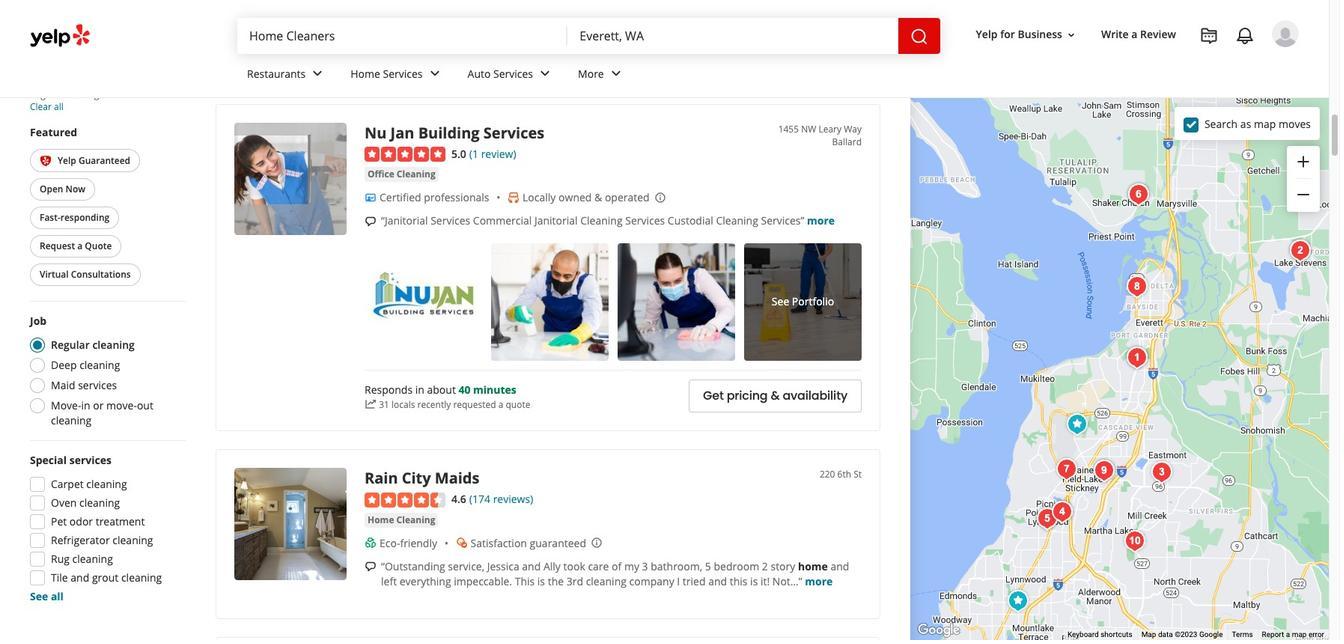 Task type: describe. For each thing, give the bounding box(es) containing it.
start cleaning image
[[1120, 527, 1150, 557]]

search
[[1205, 116, 1238, 131]]

cleaning for carpet cleaning
[[86, 477, 127, 491]]

services"
[[761, 214, 805, 228]]

job
[[30, 314, 47, 328]]

report a map error link
[[1263, 631, 1325, 639]]

cleaning for deep cleaning
[[79, 358, 120, 372]]

moves
[[1279, 116, 1312, 131]]

16 satisfactions guaranteed v2 image
[[456, 537, 468, 549]]

5
[[706, 559, 712, 573]]

yelp for yelp for business
[[977, 27, 998, 42]]

ally
[[544, 559, 561, 573]]

regular cleaning clear all
[[30, 88, 99, 113]]

special services
[[30, 453, 112, 467]]

services for auto
[[494, 66, 533, 81]]

5 star rating image
[[365, 147, 446, 162]]

shortcuts
[[1101, 631, 1133, 639]]

"outstanding
[[381, 559, 446, 573]]

locals for 31
[[392, 398, 415, 411]]

2 pricing from the top
[[727, 388, 768, 405]]

zoom out image
[[1295, 186, 1313, 204]]

16 speech v2 image
[[365, 561, 377, 573]]

review)
[[481, 147, 517, 161]]

locally owned & operated
[[523, 191, 650, 205]]

(174 reviews) link
[[470, 491, 534, 507]]

home cleaning link
[[365, 513, 439, 528]]

(174 reviews)
[[470, 492, 534, 506]]

nw
[[802, 123, 817, 135]]

fast-responding button
[[30, 207, 119, 229]]

dirty girls cleaning services image
[[1147, 458, 1177, 488]]

cleaning inside button
[[397, 514, 436, 526]]

services for "janitorial
[[431, 214, 471, 228]]

home services
[[351, 66, 423, 81]]

eco-friendly
[[380, 536, 438, 550]]

pet
[[51, 515, 67, 529]]

satisfaction guaranteed
[[471, 536, 587, 550]]

5.0 link
[[452, 145, 467, 162]]

oven
[[51, 496, 77, 510]]

16 locally owned v2 image
[[508, 192, 520, 204]]

keyboard shortcuts
[[1068, 631, 1133, 639]]

my
[[625, 559, 640, 573]]

home for home services
[[351, 66, 380, 81]]

story
[[771, 559, 796, 573]]

cleaning for regular cleaning clear all
[[64, 88, 99, 101]]

1 is from the left
[[538, 574, 545, 588]]

24 chevron down v2 image for more
[[607, 65, 625, 83]]

"janitorial
[[381, 214, 428, 228]]

a for request a quote
[[77, 240, 83, 252]]

& for first get pricing & availability link from the bottom
[[771, 388, 780, 405]]

business
[[1018, 27, 1063, 42]]

restaurants
[[247, 66, 306, 81]]

tile
[[51, 571, 68, 585]]

1 vertical spatial more link
[[806, 574, 833, 588]]

16 yelp guaranteed v2 image
[[40, 155, 52, 167]]

map region
[[803, 0, 1341, 640]]

see portfolio link
[[745, 243, 862, 361]]

this
[[730, 574, 748, 588]]

cleaning down locally owned & operated
[[581, 214, 623, 228]]

business categories element
[[235, 54, 1300, 97]]

company
[[630, 574, 675, 588]]

write a review link
[[1096, 21, 1183, 48]]

©2023
[[1175, 631, 1198, 639]]

not…"
[[773, 574, 803, 588]]

rain city maids
[[365, 468, 480, 488]]

16 eco friendly v2 image
[[365, 537, 377, 549]]

regular for regular cleaning clear all
[[30, 88, 62, 101]]

left
[[381, 574, 397, 588]]

see for see all
[[30, 590, 48, 604]]

office cleaning link
[[365, 167, 439, 182]]

open
[[40, 183, 63, 196]]

more
[[578, 66, 604, 81]]

in for responds
[[416, 382, 425, 397]]

nu jan building services link
[[365, 123, 545, 143]]

quote for 24 locals recently requested a quote
[[506, 53, 531, 65]]

notifications image
[[1237, 27, 1255, 45]]

request
[[40, 240, 75, 252]]

5.0
[[452, 147, 467, 161]]

cleaning inside move-in or move-out cleaning
[[51, 414, 92, 428]]

4.6
[[452, 492, 467, 506]]

& for 2nd get pricing & availability link from the bottom
[[771, 42, 780, 59]]

carpet cleaning
[[51, 477, 127, 491]]

home cleaning
[[368, 514, 436, 526]]

1 vertical spatial all
[[51, 590, 64, 604]]

deep
[[51, 358, 77, 372]]

search as map moves
[[1205, 116, 1312, 131]]

request a quote button
[[30, 235, 122, 258]]

move-in or move-out cleaning
[[51, 399, 153, 428]]

16 certified professionals v2 image
[[365, 192, 377, 204]]

map for moves
[[1255, 116, 1277, 131]]

services for special services
[[69, 453, 112, 467]]

24 locals recently requested a quote
[[379, 53, 531, 65]]

see all
[[30, 590, 64, 604]]

Find text field
[[249, 28, 556, 44]]

a down 'minutes'
[[499, 398, 504, 411]]

tried
[[683, 574, 706, 588]]

get for 2nd get pricing & availability link from the bottom
[[703, 42, 724, 59]]

report a map error
[[1263, 631, 1325, 639]]

refrigerator
[[51, 533, 110, 548]]

services for home
[[383, 66, 423, 81]]

services for maid services
[[78, 378, 117, 393]]

everything
[[400, 574, 451, 588]]

way
[[844, 123, 862, 135]]

regular cleaning
[[51, 338, 135, 352]]

home for home cleaning
[[368, 514, 394, 526]]

auto
[[468, 66, 491, 81]]

treatment
[[96, 515, 145, 529]]

(1 review) link
[[470, 145, 517, 162]]

cleaning for oven cleaning
[[79, 496, 120, 510]]

restaurants link
[[235, 54, 339, 97]]

google
[[1200, 631, 1224, 639]]

jessica
[[487, 559, 520, 573]]

mama's all-in-1-cleaning and more image
[[1123, 272, 1152, 302]]

yelp for business button
[[971, 21, 1084, 48]]

cleaning inside and left everything impeccable. this is the 3rd cleaning company i tried and this is it! not…"
[[586, 574, 627, 588]]

2 is from the left
[[751, 574, 758, 588]]

office
[[368, 168, 395, 181]]

building
[[418, 123, 480, 143]]

map
[[1142, 631, 1157, 639]]

map data ©2023 google
[[1142, 631, 1224, 639]]

custodial
[[668, 214, 714, 228]]

consultations
[[71, 268, 131, 281]]

this
[[515, 574, 535, 588]]

1 availability from the top
[[783, 42, 848, 59]]

office cleaning
[[368, 168, 436, 181]]

get for first get pricing & availability link from the bottom
[[703, 388, 724, 405]]

portfolio
[[792, 295, 835, 309]]

recently for 31
[[418, 398, 451, 411]]

3rd
[[567, 574, 584, 588]]

rain city maids link
[[365, 468, 480, 488]]

grout
[[92, 571, 119, 585]]

miranda cleaning service image
[[1052, 455, 1082, 485]]



Task type: vqa. For each thing, say whether or not it's contained in the screenshot.
Our
no



Task type: locate. For each thing, give the bounding box(es) containing it.
option group containing job
[[25, 314, 186, 428]]

yelp left the for
[[977, 27, 998, 42]]

24 chevron down v2 image inside restaurants link
[[309, 65, 327, 83]]

0 horizontal spatial group
[[25, 453, 186, 605]]

1 vertical spatial quote
[[506, 398, 531, 411]]

cleaning
[[64, 88, 99, 101], [92, 338, 135, 352], [79, 358, 120, 372], [51, 414, 92, 428], [86, 477, 127, 491], [79, 496, 120, 510], [113, 533, 153, 548], [72, 552, 113, 566], [121, 571, 162, 585], [586, 574, 627, 588]]

urban maid image
[[1124, 180, 1154, 210], [1124, 180, 1154, 210]]

services up the or
[[78, 378, 117, 393]]

cleaning
[[397, 168, 436, 181], [581, 214, 623, 228], [716, 214, 759, 228], [397, 514, 436, 526]]

1 vertical spatial yelp
[[58, 154, 76, 167]]

home inside the business categories element
[[351, 66, 380, 81]]

2 none field from the left
[[580, 28, 887, 44]]

auto services link
[[456, 54, 566, 97]]

services right the auto
[[494, 66, 533, 81]]

None search field
[[237, 18, 944, 54]]

a up auto services
[[499, 53, 504, 65]]

impeccable.
[[454, 574, 512, 588]]

0 vertical spatial locals
[[392, 53, 415, 65]]

see for see portfolio
[[772, 295, 790, 309]]

eco-
[[380, 536, 400, 550]]

requested for 24 locals recently requested a quote
[[453, 53, 496, 65]]

services
[[383, 66, 423, 81], [494, 66, 533, 81], [484, 123, 545, 143], [431, 214, 471, 228], [626, 214, 665, 228]]

home
[[798, 559, 828, 573]]

home inside button
[[368, 514, 394, 526]]

and inside group
[[71, 571, 89, 585]]

recently down find text box at top
[[418, 53, 451, 65]]

clear all link
[[30, 100, 64, 113]]

more link right services"
[[808, 214, 835, 228]]

a for write a review
[[1132, 27, 1138, 42]]

1 vertical spatial get pricing & availability link
[[689, 380, 862, 413]]

is
[[538, 574, 545, 588], [751, 574, 758, 588]]

1 vertical spatial regular
[[51, 338, 90, 352]]

terms
[[1233, 631, 1254, 639]]

3 24 chevron down v2 image from the left
[[536, 65, 554, 83]]

4 24 chevron down v2 image from the left
[[607, 65, 625, 83]]

write
[[1102, 27, 1129, 42]]

24 chevron down v2 image for auto services
[[536, 65, 554, 83]]

1 vertical spatial get
[[703, 388, 724, 405]]

and up this
[[522, 559, 541, 573]]

0 horizontal spatial see
[[30, 590, 48, 604]]

2 quote from the top
[[506, 398, 531, 411]]

0 vertical spatial yelp
[[977, 27, 998, 42]]

carpet
[[51, 477, 84, 491]]

a for report a map error
[[1287, 631, 1291, 639]]

cleaning up pet odor treatment
[[79, 496, 120, 510]]

1 vertical spatial get pricing & availability
[[703, 388, 848, 405]]

clear
[[30, 100, 52, 113]]

rain
[[365, 468, 398, 488]]

reviews)
[[493, 492, 534, 506]]

quote down 'minutes'
[[506, 398, 531, 411]]

mi casita image
[[1286, 236, 1316, 266], [1286, 236, 1316, 266]]

get
[[703, 42, 724, 59], [703, 388, 724, 405]]

cleaning for rug cleaning
[[72, 552, 113, 566]]

0 vertical spatial get
[[703, 42, 724, 59]]

4.6 star rating image
[[365, 493, 446, 508]]

1 vertical spatial pricing
[[727, 388, 768, 405]]

user actions element
[[965, 19, 1321, 111]]

1 none field from the left
[[249, 28, 556, 44]]

all inside regular cleaning clear all
[[54, 100, 64, 113]]

and down rug cleaning on the bottom of page
[[71, 571, 89, 585]]

0 horizontal spatial in
[[81, 399, 90, 413]]

review
[[1141, 27, 1177, 42]]

home cleaning button
[[365, 513, 439, 528]]

24 chevron down v2 image inside more link
[[607, 65, 625, 83]]

a right the report
[[1287, 631, 1291, 639]]

odor
[[70, 515, 93, 529]]

is left the
[[538, 574, 545, 588]]

map for error
[[1293, 631, 1308, 639]]

regular up featured
[[30, 88, 62, 101]]

services down the 24
[[383, 66, 423, 81]]

info icon image
[[654, 191, 666, 203], [654, 191, 666, 203], [591, 537, 603, 549], [591, 537, 603, 549]]

home down 16 trending v2 image
[[351, 66, 380, 81]]

yelp for business
[[977, 27, 1063, 42]]

yelp for yelp guaranteed
[[58, 154, 76, 167]]

2 get pricing & availability link from the top
[[689, 380, 862, 413]]

all right clear
[[54, 100, 64, 113]]

a
[[1132, 27, 1138, 42], [499, 53, 504, 65], [77, 240, 83, 252], [499, 398, 504, 411], [1287, 631, 1291, 639]]

None field
[[249, 28, 556, 44], [580, 28, 887, 44]]

2 vertical spatial &
[[771, 388, 780, 405]]

1 get pricing & availability from the top
[[703, 42, 848, 59]]

cleaning inside regular cleaning clear all
[[64, 88, 99, 101]]

yelp guaranteed
[[58, 154, 130, 167]]

0 vertical spatial recently
[[418, 53, 451, 65]]

1 horizontal spatial in
[[416, 382, 425, 397]]

the cleaning artists image
[[1048, 497, 1078, 527]]

24 chevron down v2 image for home services
[[426, 65, 444, 83]]

1 requested from the top
[[453, 53, 496, 65]]

home up eco-
[[368, 514, 394, 526]]

1 vertical spatial map
[[1293, 631, 1308, 639]]

1 vertical spatial see
[[30, 590, 48, 604]]

map left error
[[1293, 631, 1308, 639]]

2 availability from the top
[[783, 388, 848, 405]]

map
[[1255, 116, 1277, 131], [1293, 631, 1308, 639]]

more down home
[[806, 574, 833, 588]]

requested up the auto
[[453, 53, 496, 65]]

yelp inside user actions element
[[977, 27, 998, 42]]

cleaning down "outstanding service, jessica and ally took care of my 3 bathroom, 5 bedroom 2 story home
[[586, 574, 627, 588]]

silkroad janitorial services image
[[1063, 410, 1093, 440]]

16 trending v2 image
[[365, 53, 377, 65]]

cleaning down treatment
[[113, 533, 153, 548]]

1 vertical spatial home
[[368, 514, 394, 526]]

31 locals recently requested a quote
[[379, 398, 531, 411]]

write a review
[[1102, 27, 1177, 42]]

the cleaning artists image
[[1048, 497, 1078, 527]]

see all button
[[30, 590, 64, 604]]

1 vertical spatial in
[[81, 399, 90, 413]]

0 vertical spatial home
[[351, 66, 380, 81]]

in for move-
[[81, 399, 90, 413]]

or
[[93, 399, 104, 413]]

google image
[[915, 621, 964, 640]]

maid services
[[51, 378, 117, 393]]

services down professionals
[[431, 214, 471, 228]]

locals right 31
[[392, 398, 415, 411]]

nolan p. image
[[1273, 20, 1300, 47]]

pet odor treatment
[[51, 515, 145, 529]]

operated
[[605, 191, 650, 205]]

group
[[1288, 146, 1321, 212], [25, 453, 186, 605]]

none field find
[[249, 28, 556, 44]]

cleaning inside button
[[397, 168, 436, 181]]

bedroom
[[714, 559, 760, 573]]

auto services
[[468, 66, 533, 81]]

keyboard shortcuts button
[[1068, 630, 1133, 640]]

services up 'carpet cleaning'
[[69, 453, 112, 467]]

home services link
[[339, 54, 456, 97]]

in left about
[[416, 382, 425, 397]]

regular up deep
[[51, 338, 90, 352]]

a inside "button"
[[77, 240, 83, 252]]

deep cleaning
[[51, 358, 120, 372]]

pricing
[[727, 42, 768, 59], [727, 388, 768, 405]]

now
[[66, 183, 85, 196]]

0 vertical spatial more
[[808, 214, 835, 228]]

special
[[30, 453, 67, 467]]

regular
[[30, 88, 62, 101], [51, 338, 90, 352]]

cleaning down move-
[[51, 414, 92, 428]]

24 chevron down v2 image right more
[[607, 65, 625, 83]]

yelp
[[977, 27, 998, 42], [58, 154, 76, 167]]

quote for 31 locals recently requested a quote
[[506, 398, 531, 411]]

the maids mill creek image
[[1090, 456, 1120, 486], [1090, 456, 1120, 486]]

0 horizontal spatial map
[[1255, 116, 1277, 131]]

cleaning for refrigerator cleaning
[[113, 533, 153, 548]]

1 horizontal spatial none field
[[580, 28, 887, 44]]

services inside option group
[[78, 378, 117, 393]]

1 vertical spatial &
[[595, 191, 602, 205]]

cleaning down 5 star rating image
[[397, 168, 436, 181]]

2 locals from the top
[[392, 398, 415, 411]]

none field up the 24
[[249, 28, 556, 44]]

regular inside option group
[[51, 338, 90, 352]]

leary
[[819, 123, 842, 135]]

locals for 24
[[392, 53, 415, 65]]

1 get pricing & availability link from the top
[[689, 34, 862, 67]]

cleaning right clear all link
[[64, 88, 99, 101]]

professionals
[[424, 191, 490, 205]]

terms link
[[1233, 631, 1254, 639]]

more right services"
[[808, 214, 835, 228]]

virtual consultations button
[[30, 264, 141, 286]]

virtual consultations
[[40, 268, 131, 281]]

cleaning down regular cleaning
[[79, 358, 120, 372]]

search image
[[911, 27, 929, 45]]

1 vertical spatial requested
[[453, 398, 496, 411]]

cascade maids image
[[1123, 343, 1152, 373], [1123, 343, 1152, 373]]

0 vertical spatial see
[[772, 295, 790, 309]]

of
[[612, 559, 622, 573]]

a left quote at the left top
[[77, 240, 83, 252]]

jan
[[391, 123, 415, 143]]

home
[[351, 66, 380, 81], [368, 514, 394, 526]]

2 recently from the top
[[418, 398, 451, 411]]

option group
[[25, 314, 186, 428]]

1 horizontal spatial map
[[1293, 631, 1308, 639]]

cleaning up 'deep cleaning'
[[92, 338, 135, 352]]

map right as
[[1255, 116, 1277, 131]]

0 vertical spatial get pricing & availability
[[703, 42, 848, 59]]

more link
[[566, 54, 637, 97]]

(1
[[470, 147, 479, 161]]

0 vertical spatial more link
[[808, 214, 835, 228]]

error
[[1309, 631, 1325, 639]]

group containing special services
[[25, 453, 186, 605]]

24 chevron down v2 image right "restaurants"
[[309, 65, 327, 83]]

responding
[[61, 211, 110, 224]]

cleaning left services"
[[716, 214, 759, 228]]

Near text field
[[580, 28, 887, 44]]

services inside group
[[69, 453, 112, 467]]

1 horizontal spatial yelp
[[977, 27, 998, 42]]

16 speech v2 image
[[365, 216, 377, 228]]

1 24 chevron down v2 image from the left
[[309, 65, 327, 83]]

2 get pricing & availability from the top
[[703, 388, 848, 405]]

24 chevron down v2 image
[[309, 65, 327, 83], [426, 65, 444, 83], [536, 65, 554, 83], [607, 65, 625, 83]]

in inside move-in or move-out cleaning
[[81, 399, 90, 413]]

1 pricing from the top
[[727, 42, 768, 59]]

0 horizontal spatial none field
[[249, 28, 556, 44]]

1 vertical spatial more
[[806, 574, 833, 588]]

and down "5"
[[709, 574, 727, 588]]

0 vertical spatial regular
[[30, 88, 62, 101]]

24 chevron down v2 image for restaurants
[[309, 65, 327, 83]]

0 vertical spatial quote
[[506, 53, 531, 65]]

regular for regular cleaning
[[51, 338, 90, 352]]

minutes
[[473, 382, 517, 397]]

keyboard
[[1068, 631, 1099, 639]]

owned
[[559, 191, 592, 205]]

0 horizontal spatial yelp
[[58, 154, 76, 167]]

40
[[459, 382, 471, 397]]

1 vertical spatial group
[[25, 453, 186, 605]]

locals right the 24
[[392, 53, 415, 65]]

yelp right 16 yelp guaranteed v2 'image'
[[58, 154, 76, 167]]

cleaning up oven cleaning
[[86, 477, 127, 491]]

1455 nw leary way ballard
[[779, 123, 862, 148]]

1 horizontal spatial is
[[751, 574, 758, 588]]

0 vertical spatial map
[[1255, 116, 1277, 131]]

1 vertical spatial locals
[[392, 398, 415, 411]]

get pricing & availability link
[[689, 34, 862, 67], [689, 380, 862, 413]]

more link down home
[[806, 574, 833, 588]]

0 vertical spatial get pricing & availability link
[[689, 34, 862, 67]]

maid
[[51, 378, 75, 393]]

1 recently from the top
[[418, 53, 451, 65]]

24 chevron down v2 image left the auto
[[426, 65, 444, 83]]

regular inside regular cleaning clear all
[[30, 88, 62, 101]]

fast-
[[40, 211, 61, 224]]

in left the or
[[81, 399, 90, 413]]

16 trending v2 image
[[365, 399, 377, 411]]

16 chevron down v2 image
[[1066, 29, 1078, 41]]

cleaning down 4.6 star rating image
[[397, 514, 436, 526]]

1 vertical spatial availability
[[783, 388, 848, 405]]

0 horizontal spatial is
[[538, 574, 545, 588]]

all down tile
[[51, 590, 64, 604]]

requested for 31 locals recently requested a quote
[[453, 398, 496, 411]]

friendly
[[400, 536, 438, 550]]

1 get from the top
[[703, 42, 724, 59]]

zoom in image
[[1295, 153, 1313, 171]]

is left 'it!' at the right of page
[[751, 574, 758, 588]]

tile and grout cleaning
[[51, 571, 162, 585]]

0 vertical spatial &
[[771, 42, 780, 59]]

alpine specialty services image
[[1003, 587, 1033, 617]]

0 vertical spatial group
[[1288, 146, 1321, 212]]

recently for 24
[[418, 53, 451, 65]]

1 vertical spatial recently
[[418, 398, 451, 411]]

see
[[772, 295, 790, 309], [30, 590, 48, 604]]

services up review)
[[484, 123, 545, 143]]

24 chevron down v2 image inside auto services link
[[536, 65, 554, 83]]

0 vertical spatial all
[[54, 100, 64, 113]]

a right write
[[1132, 27, 1138, 42]]

and right home
[[831, 559, 850, 573]]

220 6th st
[[820, 468, 862, 481]]

fast-responding
[[40, 211, 110, 224]]

recently down responds in about 40 minutes
[[418, 398, 451, 411]]

see portfolio
[[772, 295, 835, 309]]

featured group
[[27, 125, 186, 289]]

cleaning down refrigerator cleaning
[[72, 552, 113, 566]]

locals
[[392, 53, 415, 65], [392, 398, 415, 411]]

24 chevron down v2 image right auto services
[[536, 65, 554, 83]]

get pricing & availability
[[703, 42, 848, 59], [703, 388, 848, 405]]

more
[[808, 214, 835, 228], [806, 574, 833, 588]]

city
[[402, 468, 431, 488]]

1 locals from the top
[[392, 53, 415, 65]]

quote up auto services
[[506, 53, 531, 65]]

see inside group
[[30, 590, 48, 604]]

0 vertical spatial in
[[416, 382, 425, 397]]

0 vertical spatial services
[[78, 378, 117, 393]]

cleaning right grout
[[121, 571, 162, 585]]

1 quote from the top
[[506, 53, 531, 65]]

2 24 chevron down v2 image from the left
[[426, 65, 444, 83]]

0 vertical spatial requested
[[453, 53, 496, 65]]

1 horizontal spatial group
[[1288, 146, 1321, 212]]

none field up the business categories element
[[580, 28, 887, 44]]

requested down 40
[[453, 398, 496, 411]]

all
[[54, 100, 64, 113], [51, 590, 64, 604]]

my clean home image
[[1033, 504, 1063, 534], [1033, 504, 1063, 534]]

none field near
[[580, 28, 887, 44]]

report
[[1263, 631, 1285, 639]]

about
[[427, 382, 456, 397]]

move-
[[106, 399, 137, 413]]

1 horizontal spatial see
[[772, 295, 790, 309]]

refrigerator cleaning
[[51, 533, 153, 548]]

yelp inside 'featured' group
[[58, 154, 76, 167]]

projects image
[[1201, 27, 1219, 45]]

services down operated
[[626, 214, 665, 228]]

maids
[[435, 468, 480, 488]]

1 vertical spatial services
[[69, 453, 112, 467]]

cleaning for regular cleaning
[[92, 338, 135, 352]]

and left everything impeccable. this is the 3rd cleaning company i tried and this is it! not…"
[[381, 559, 850, 588]]

2 get from the top
[[703, 388, 724, 405]]

24 chevron down v2 image inside home services link
[[426, 65, 444, 83]]

2 requested from the top
[[453, 398, 496, 411]]

bathroom,
[[651, 559, 703, 573]]

0 vertical spatial availability
[[783, 42, 848, 59]]

0 vertical spatial pricing
[[727, 42, 768, 59]]

31
[[379, 398, 389, 411]]



